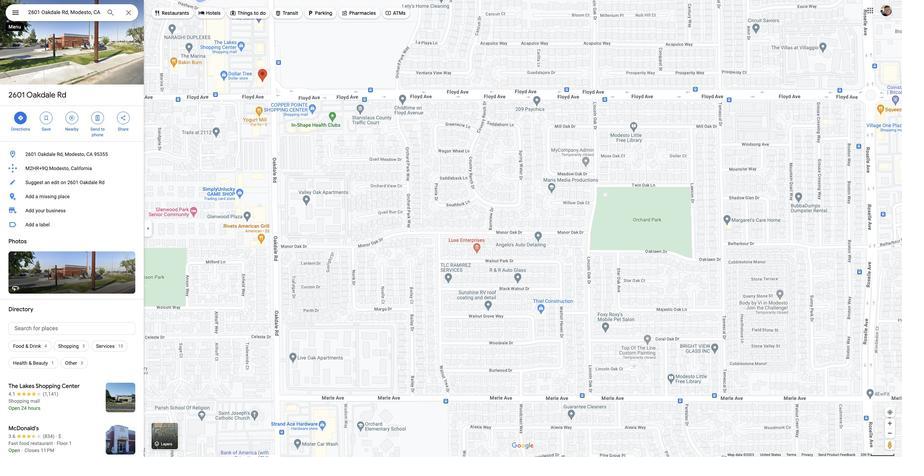 Task type: describe. For each thing, give the bounding box(es) containing it.
©2023
[[744, 453, 754, 457]]

2601 for 2601 oakdale rd, modesto, ca 95355
[[25, 152, 36, 157]]

0 vertical spatial ·
[[56, 434, 57, 440]]

3.6
[[8, 434, 15, 440]]

place
[[58, 194, 70, 200]]

map data ©2023
[[728, 453, 755, 457]]

google maps element
[[0, 0, 903, 458]]

things
[[238, 10, 253, 16]]

united states button
[[761, 453, 782, 458]]

 button
[[6, 4, 25, 23]]

price: inexpensive image
[[58, 434, 61, 440]]

send for send to phone
[[90, 127, 100, 132]]


[[69, 114, 75, 122]]

share
[[118, 127, 129, 132]]

 atms
[[385, 9, 406, 17]]

food
[[19, 441, 29, 447]]

rd,
[[57, 152, 64, 157]]

1 vertical spatial shopping
[[36, 383, 60, 390]]

send product feedback button
[[819, 453, 856, 458]]

rd inside button
[[99, 180, 105, 185]]

 transit
[[275, 9, 298, 17]]

1 inside health & beauty 1
[[51, 361, 54, 366]]

pharmacies
[[349, 10, 376, 16]]

add for add a label
[[25, 222, 34, 228]]

layers
[[161, 443, 172, 447]]

add for add your business
[[25, 208, 34, 214]]

drink
[[30, 344, 41, 349]]

the
[[8, 383, 18, 390]]

open inside fast food restaurant · floor 1 open ⋅ closes 11 pm
[[8, 448, 20, 454]]

lakes
[[19, 383, 35, 390]]

restaurants
[[162, 10, 189, 16]]

collapse side panel image
[[144, 225, 152, 233]]

& for drink
[[25, 344, 28, 349]]

add for add a missing place
[[25, 194, 34, 200]]

feedback
[[841, 453, 856, 457]]

a for label
[[35, 222, 38, 228]]

⋅
[[21, 448, 23, 454]]

oakdale inside button
[[80, 180, 98, 185]]

shopping for shopping mall open 24 hours
[[8, 399, 29, 404]]

to inside send to phone
[[101, 127, 105, 132]]

do
[[260, 10, 266, 16]]


[[230, 9, 236, 17]]

add your business link
[[0, 204, 144, 218]]

add a missing place
[[25, 194, 70, 200]]

95355
[[94, 152, 108, 157]]


[[154, 9, 160, 17]]

suggest an edit on 2601 oakdale rd
[[25, 180, 105, 185]]


[[120, 114, 126, 122]]

business
[[46, 208, 66, 214]]

send to phone
[[90, 127, 105, 138]]

google account: ben chafik  
(ben.chafik@adept.ai) image
[[881, 5, 892, 16]]

add a missing place button
[[0, 190, 144, 204]]

· inside fast food restaurant · floor 1 open ⋅ closes 11 pm
[[54, 441, 55, 447]]

center
[[62, 383, 80, 390]]

(1,141)
[[43, 392, 58, 397]]

2601 oakdale rd, modesto, ca 95355
[[25, 152, 108, 157]]

suggest
[[25, 180, 43, 185]]

other 3
[[65, 361, 83, 366]]

hours
[[28, 406, 40, 411]]

add a label
[[25, 222, 50, 228]]

suggest an edit on 2601 oakdale rd button
[[0, 176, 144, 190]]

13
[[118, 344, 123, 349]]

map
[[728, 453, 735, 457]]

3.6 stars 834 reviews image
[[8, 433, 55, 440]]

oakdale for rd
[[26, 90, 55, 100]]

united states
[[761, 453, 782, 457]]

shopping mall open 24 hours
[[8, 399, 40, 411]]

united
[[761, 453, 771, 457]]

food & drink 4
[[13, 344, 47, 349]]


[[385, 9, 392, 17]]

2601 oakdale rd, modesto, ca 95355 button
[[0, 147, 144, 161]]


[[17, 114, 24, 122]]

3 for shopping
[[82, 344, 85, 349]]

mcdonald's
[[8, 426, 39, 433]]

24
[[21, 406, 27, 411]]


[[342, 9, 348, 17]]

open inside shopping mall open 24 hours
[[8, 406, 20, 411]]

oakdale for rd,
[[38, 152, 56, 157]]

hotels
[[206, 10, 221, 16]]

fast
[[8, 441, 18, 447]]


[[307, 9, 314, 17]]

to inside  things to do
[[254, 10, 259, 16]]

services
[[96, 344, 115, 349]]

edit
[[51, 180, 59, 185]]


[[94, 114, 101, 122]]

transit
[[283, 10, 298, 16]]

product
[[828, 453, 840, 457]]

 parking
[[307, 9, 332, 17]]

m2hr+9q
[[25, 166, 48, 171]]

a for missing
[[35, 194, 38, 200]]

missing
[[39, 194, 57, 200]]

privacy
[[802, 453, 813, 457]]

none field inside 2601 oakdale rd, modesto, ca 95355 "field"
[[28, 8, 101, 17]]


[[11, 8, 20, 18]]

 restaurants
[[154, 9, 189, 17]]

m2hr+9q modesto, california
[[25, 166, 92, 171]]



Task type: vqa. For each thing, say whether or not it's contained in the screenshot.


Task type: locate. For each thing, give the bounding box(es) containing it.
1
[[51, 361, 54, 366], [69, 441, 72, 447]]

2 vertical spatial shopping
[[8, 399, 29, 404]]

2601 for 2601 oakdale rd
[[8, 90, 25, 100]]

2 vertical spatial add
[[25, 222, 34, 228]]

a inside button
[[35, 194, 38, 200]]

4
[[45, 344, 47, 349]]

send up phone
[[90, 127, 100, 132]]

restaurant
[[31, 441, 53, 447]]

other
[[65, 361, 77, 366]]

2601 oakdale rd main content
[[0, 0, 144, 458]]

1 horizontal spatial send
[[819, 453, 827, 457]]

to up phone
[[101, 127, 105, 132]]

beauty
[[33, 361, 48, 366]]

send inside send to phone
[[90, 127, 100, 132]]

3 inside other 3
[[81, 361, 83, 366]]

mall
[[30, 399, 40, 404]]

add
[[25, 194, 34, 200], [25, 208, 34, 214], [25, 222, 34, 228]]

2 vertical spatial 2601
[[67, 180, 78, 185]]

send
[[90, 127, 100, 132], [819, 453, 827, 457]]

label
[[39, 222, 50, 228]]

1 vertical spatial 3
[[81, 361, 83, 366]]

1 vertical spatial oakdale
[[38, 152, 56, 157]]

shopping up other
[[58, 344, 79, 349]]

1 horizontal spatial 1
[[69, 441, 72, 447]]

0 horizontal spatial 1
[[51, 361, 54, 366]]

modesto, up m2hr+9q modesto, california button on the top left of page
[[65, 152, 85, 157]]

send product feedback
[[819, 453, 856, 457]]

footer inside google maps element
[[728, 453, 861, 458]]

2 add from the top
[[25, 208, 34, 214]]

1 vertical spatial 1
[[69, 441, 72, 447]]

 pharmacies
[[342, 9, 376, 17]]

& for beauty
[[29, 361, 32, 366]]

0 horizontal spatial ·
[[54, 441, 55, 447]]

california
[[71, 166, 92, 171]]

2601 Oakdale Rd, Modesto, CA 95355 field
[[6, 4, 138, 21]]

to left do
[[254, 10, 259, 16]]

oakdale
[[26, 90, 55, 100], [38, 152, 56, 157], [80, 180, 98, 185]]

0 vertical spatial 3
[[82, 344, 85, 349]]

0 vertical spatial a
[[35, 194, 38, 200]]

open
[[8, 406, 20, 411], [8, 448, 20, 454]]

3 right other
[[81, 361, 83, 366]]

200 ft button
[[861, 453, 895, 457]]

fast food restaurant · floor 1 open ⋅ closes 11 pm
[[8, 441, 72, 454]]

2601 up m2hr+9q
[[25, 152, 36, 157]]

footer containing map data ©2023
[[728, 453, 861, 458]]

2 a from the top
[[35, 222, 38, 228]]

actions for 2601 oakdale rd region
[[0, 106, 144, 141]]

1 right floor
[[69, 441, 72, 447]]

2601 inside suggest an edit on 2601 oakdale rd button
[[67, 180, 78, 185]]

3
[[82, 344, 85, 349], [81, 361, 83, 366]]

parking
[[315, 10, 332, 16]]

1 vertical spatial &
[[29, 361, 32, 366]]


[[43, 114, 49, 122]]

· left $
[[56, 434, 57, 440]]

modesto, down "rd,"
[[49, 166, 70, 171]]

a inside button
[[35, 222, 38, 228]]

0 vertical spatial oakdale
[[26, 90, 55, 100]]

1 vertical spatial open
[[8, 448, 20, 454]]

2601 oakdale rd
[[8, 90, 66, 100]]

1 vertical spatial rd
[[99, 180, 105, 185]]

floor
[[57, 441, 68, 447]]

shopping up (1,141)
[[36, 383, 60, 390]]

add inside add a label button
[[25, 222, 34, 228]]

2601
[[8, 90, 25, 100], [25, 152, 36, 157], [67, 180, 78, 185]]

0 vertical spatial shopping
[[58, 344, 79, 349]]

ft
[[868, 453, 870, 457]]

& right "health"
[[29, 361, 32, 366]]

2601 up 
[[8, 90, 25, 100]]

add inside "add a missing place" button
[[25, 194, 34, 200]]

0 vertical spatial 2601
[[8, 90, 25, 100]]

terms button
[[787, 453, 797, 458]]

3 up other 3
[[82, 344, 85, 349]]

a left label
[[35, 222, 38, 228]]

0 horizontal spatial 2601
[[8, 90, 25, 100]]

0 vertical spatial &
[[25, 344, 28, 349]]

1 add from the top
[[25, 194, 34, 200]]

0 vertical spatial to
[[254, 10, 259, 16]]

0 vertical spatial add
[[25, 194, 34, 200]]

0 horizontal spatial rd
[[57, 90, 66, 100]]

1 vertical spatial to
[[101, 127, 105, 132]]

3 inside shopping 3
[[82, 344, 85, 349]]

shopping for shopping 3
[[58, 344, 79, 349]]

·
[[56, 434, 57, 440], [54, 441, 55, 447]]

1 right beauty
[[51, 361, 54, 366]]

 hotels
[[198, 9, 221, 17]]

1 horizontal spatial rd
[[99, 180, 105, 185]]

3 for other
[[81, 361, 83, 366]]

footer
[[728, 453, 861, 458]]

show your location image
[[887, 410, 894, 416]]

your
[[35, 208, 45, 214]]

0 vertical spatial 1
[[51, 361, 54, 366]]

add left your
[[25, 208, 34, 214]]

2601 right on
[[67, 180, 78, 185]]

states
[[772, 453, 782, 457]]

oakdale up 
[[26, 90, 55, 100]]

ca
[[86, 152, 93, 157]]

directory
[[8, 306, 33, 313]]

 things to do
[[230, 9, 266, 17]]

add left label
[[25, 222, 34, 228]]

shopping 3
[[58, 344, 85, 349]]

terms
[[787, 453, 797, 457]]

modesto,
[[65, 152, 85, 157], [49, 166, 70, 171]]

show street view coverage image
[[885, 440, 896, 451]]

0 vertical spatial rd
[[57, 90, 66, 100]]

services 13
[[96, 344, 123, 349]]

on
[[61, 180, 66, 185]]

None field
[[28, 8, 101, 17]]

1 vertical spatial ·
[[54, 441, 55, 447]]

photos
[[8, 238, 27, 245]]

0 vertical spatial modesto,
[[65, 152, 85, 157]]

0 horizontal spatial &
[[25, 344, 28, 349]]

oakdale down 'california'
[[80, 180, 98, 185]]

none text field inside 2601 oakdale rd main content
[[8, 323, 135, 335]]

a left missing
[[35, 194, 38, 200]]

2601 inside 2601 oakdale rd, modesto, ca 95355 button
[[25, 152, 36, 157]]

rd down 95355
[[99, 180, 105, 185]]

$
[[58, 434, 61, 440]]

oakdale left "rd,"
[[38, 152, 56, 157]]

add down suggest on the left top of the page
[[25, 194, 34, 200]]

phone
[[92, 133, 103, 138]]

0 vertical spatial open
[[8, 406, 20, 411]]

0 vertical spatial send
[[90, 127, 100, 132]]

&
[[25, 344, 28, 349], [29, 361, 32, 366]]

1 horizontal spatial 2601
[[25, 152, 36, 157]]

· $
[[56, 434, 61, 440]]

shopping
[[58, 344, 79, 349], [36, 383, 60, 390], [8, 399, 29, 404]]


[[275, 9, 281, 17]]

· left floor
[[54, 441, 55, 447]]

0 horizontal spatial send
[[90, 127, 100, 132]]

None text field
[[8, 323, 135, 335]]

open left 24
[[8, 406, 20, 411]]

open down 'fast'
[[8, 448, 20, 454]]

zoom in image
[[888, 421, 893, 427]]

atms
[[393, 10, 406, 16]]

add your business
[[25, 208, 66, 214]]

3 add from the top
[[25, 222, 34, 228]]

11 pm
[[41, 448, 54, 454]]

send for send product feedback
[[819, 453, 827, 457]]

rd up the actions for 2601 oakdale rd region
[[57, 90, 66, 100]]

1 horizontal spatial to
[[254, 10, 259, 16]]

200 ft
[[861, 453, 870, 457]]

send inside button
[[819, 453, 827, 457]]

send left product
[[819, 453, 827, 457]]

200
[[861, 453, 867, 457]]

food
[[13, 344, 24, 349]]

0 horizontal spatial to
[[101, 127, 105, 132]]

1 vertical spatial 2601
[[25, 152, 36, 157]]

1 horizontal spatial &
[[29, 361, 32, 366]]

zoom out image
[[888, 431, 893, 437]]

closes
[[25, 448, 40, 454]]

directions
[[11, 127, 30, 132]]

save
[[42, 127, 51, 132]]

1 vertical spatial send
[[819, 453, 827, 457]]

4.1 stars 1,141 reviews image
[[8, 391, 58, 398]]

1 vertical spatial a
[[35, 222, 38, 228]]

an
[[45, 180, 50, 185]]

shopping up 24
[[8, 399, 29, 404]]

1 vertical spatial modesto,
[[49, 166, 70, 171]]

1 a from the top
[[35, 194, 38, 200]]

2 vertical spatial oakdale
[[80, 180, 98, 185]]

4.1
[[8, 392, 15, 397]]

nearby
[[65, 127, 79, 132]]

1 vertical spatial add
[[25, 208, 34, 214]]


[[198, 9, 205, 17]]

2 horizontal spatial 2601
[[67, 180, 78, 185]]

& right food
[[25, 344, 28, 349]]

 search field
[[6, 4, 138, 23]]

health
[[13, 361, 27, 366]]

m2hr+9q modesto, california button
[[0, 161, 144, 176]]

1 horizontal spatial ·
[[56, 434, 57, 440]]

oakdale inside button
[[38, 152, 56, 157]]

1 open from the top
[[8, 406, 20, 411]]

data
[[736, 453, 743, 457]]

1 inside fast food restaurant · floor 1 open ⋅ closes 11 pm
[[69, 441, 72, 447]]

2 open from the top
[[8, 448, 20, 454]]

shopping inside shopping mall open 24 hours
[[8, 399, 29, 404]]



